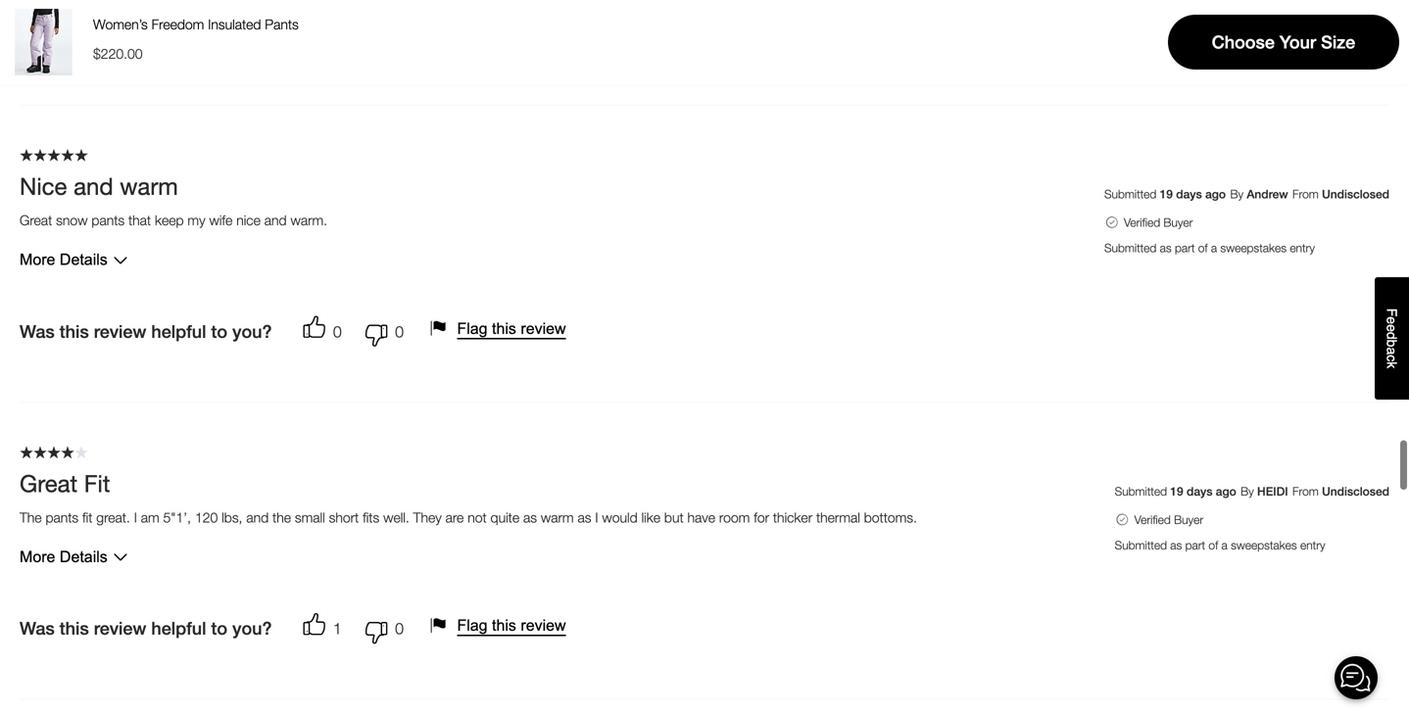 Task type: vqa. For each thing, say whether or not it's contained in the screenshot.


Task type: describe. For each thing, give the bounding box(es) containing it.
buyer for great fit
[[1175, 513, 1204, 527]]

not
[[468, 510, 487, 526]]

the pants fit great.  i am 5"1', 120 lbs, and the small short fits well.  they are not quite as warm as i would like but have room for thicker thermal bottoms.
[[20, 510, 918, 526]]

am
[[141, 510, 159, 526]]

1 was this review helpful to you? from the top
[[20, 24, 272, 45]]

1 you? from the top
[[232, 24, 272, 45]]

2 vertical spatial and
[[246, 510, 269, 526]]

0 vertical spatial warm
[[120, 172, 178, 200]]

by for great fit
[[1241, 485, 1255, 498]]

choose your size button
[[1169, 15, 1400, 70]]

entry for nice and warm
[[1290, 241, 1316, 255]]

nice and warm
[[20, 172, 178, 200]]

freedom
[[152, 16, 204, 32]]

fit
[[82, 510, 93, 526]]

undisclosed for nice and warm
[[1323, 187, 1390, 201]]

more for great fit
[[20, 548, 55, 566]]

wife
[[209, 212, 233, 229]]

women's
[[93, 16, 148, 32]]

warm.
[[291, 212, 327, 229]]

ago for nice and warm
[[1206, 187, 1226, 201]]

my
[[188, 212, 205, 229]]

more details button for fit
[[20, 545, 133, 570]]

fit
[[84, 470, 110, 497]]

well.
[[383, 510, 410, 526]]

you? for great fit
[[232, 619, 272, 639]]

size
[[1322, 32, 1356, 52]]

$220.00
[[93, 46, 143, 62]]

1 vertical spatial and
[[264, 212, 287, 229]]

k
[[1385, 362, 1400, 369]]

sweepstakes for nice and warm
[[1221, 241, 1287, 255]]

like
[[642, 510, 661, 526]]

would
[[602, 510, 638, 526]]

nice
[[20, 172, 67, 200]]

insulated
[[208, 16, 261, 32]]

1 i from the left
[[134, 510, 137, 526]]

was this review helpful to you? for nice and warm
[[20, 322, 272, 342]]

by for nice and warm
[[1231, 187, 1244, 201]]

choose your size
[[1212, 32, 1356, 52]]

was this review helpful to you? for great fit
[[20, 619, 272, 639]]

andrew
[[1247, 187, 1289, 201]]

that
[[128, 212, 151, 229]]

1 vertical spatial pants
[[46, 510, 79, 526]]

flag for great fit
[[457, 617, 488, 635]]

keep
[[155, 212, 184, 229]]

ago for great fit
[[1216, 485, 1237, 498]]

more details for nice
[[20, 251, 108, 269]]

c
[[1385, 355, 1400, 362]]

a for great fit
[[1222, 539, 1228, 552]]

more details for great
[[20, 548, 108, 566]]

19 for nice and warm
[[1160, 187, 1173, 201]]

submitted as part of a sweepstakes entry for great fit
[[1115, 539, 1326, 552]]

sweepstakes for great fit
[[1231, 539, 1298, 552]]

helpful for nice and warm
[[151, 322, 206, 342]]

1
[[333, 620, 342, 638]]

0 vertical spatial pants
[[92, 212, 125, 229]]

1 to from the top
[[211, 24, 228, 45]]

snow
[[56, 212, 88, 229]]

submitted as part of a sweepstakes entry for nice and warm
[[1105, 241, 1316, 255]]

are
[[446, 510, 464, 526]]

a inside button
[[1385, 348, 1400, 355]]

verified buyer for great fit
[[1135, 513, 1204, 527]]

https://images.thenorthface.com/is/image/thenorthface/nf0a5acy_pmi_hero?$color swatch$ image
[[10, 9, 76, 75]]

details for fit
[[60, 548, 108, 566]]

helpful for great fit
[[151, 619, 206, 639]]

0 for great fit
[[395, 620, 404, 638]]

great for great snow pants that keep my wife nice and warm.
[[20, 212, 52, 229]]

was for great
[[20, 619, 55, 639]]

great.
[[96, 510, 130, 526]]

women's freedom insulated pants
[[93, 16, 299, 32]]

1 was from the top
[[20, 24, 55, 45]]

days for great fit
[[1187, 485, 1213, 498]]

the
[[20, 510, 42, 526]]

part for nice and warm
[[1175, 241, 1195, 255]]

as left would
[[578, 510, 592, 526]]

flag this review button for nice and warm
[[427, 317, 574, 340]]

2 e from the top
[[1385, 325, 1400, 332]]

19 for great fit
[[1171, 485, 1184, 498]]

f
[[1385, 309, 1400, 317]]

you? for nice and warm
[[232, 322, 272, 342]]

0 vertical spatial and
[[74, 172, 113, 200]]

verified for nice and warm
[[1124, 216, 1161, 230]]

1 horizontal spatial warm
[[541, 510, 574, 526]]



Task type: locate. For each thing, give the bounding box(es) containing it.
3 to from the top
[[211, 619, 228, 639]]

0 vertical spatial helpful
[[151, 24, 206, 45]]

3 was this review helpful to you? from the top
[[20, 619, 272, 639]]

from for great fit
[[1293, 485, 1319, 498]]

1 undisclosed from the top
[[1323, 187, 1390, 201]]

choose
[[1212, 32, 1275, 52]]

ago left heidi
[[1216, 485, 1237, 498]]

0 vertical spatial more details button
[[20, 247, 133, 273]]

undisclosed
[[1323, 187, 1390, 201], [1323, 485, 1390, 498]]

ago left andrew
[[1206, 187, 1226, 201]]

1 flag this review button from the top
[[427, 317, 574, 340]]

2 i from the left
[[595, 510, 598, 526]]

part down submitted 19 days ago by andrew from undisclosed
[[1175, 241, 1195, 255]]

1 horizontal spatial a
[[1222, 539, 1228, 552]]

flag this review for great fit
[[457, 617, 566, 635]]

0 vertical spatial details
[[60, 251, 108, 269]]

and right nice
[[264, 212, 287, 229]]

0 vertical spatial verified
[[1124, 216, 1161, 230]]

2 flag from the top
[[457, 617, 488, 635]]

of down submitted 19 days ago by andrew from undisclosed
[[1199, 241, 1208, 255]]

0 vertical spatial part
[[1175, 241, 1195, 255]]

0 vertical spatial by
[[1231, 187, 1244, 201]]

1 vertical spatial days
[[1187, 485, 1213, 498]]

0 vertical spatial entry
[[1290, 241, 1316, 255]]

0 vertical spatial to
[[211, 24, 228, 45]]

1 vertical spatial more
[[20, 548, 55, 566]]

1 vertical spatial more details
[[20, 548, 108, 566]]

more details button
[[20, 247, 133, 273], [20, 545, 133, 570]]

flag this review for nice and warm
[[457, 320, 566, 338]]

more details button down fit
[[20, 545, 133, 570]]

2 horizontal spatial a
[[1385, 348, 1400, 355]]

d
[[1385, 332, 1400, 340]]

part down submitted 19 days ago by heidi from undisclosed on the right bottom
[[1186, 539, 1206, 552]]

days left andrew
[[1177, 187, 1203, 201]]

a down submitted 19 days ago by heidi from undisclosed on the right bottom
[[1222, 539, 1228, 552]]

2 helpful from the top
[[151, 322, 206, 342]]

more details down the snow
[[20, 251, 108, 269]]

2 vertical spatial to
[[211, 619, 228, 639]]

3 was from the top
[[20, 619, 55, 639]]

0 horizontal spatial a
[[1212, 241, 1218, 255]]

0 vertical spatial flag this review button
[[427, 317, 574, 340]]

0 vertical spatial flag this review
[[457, 320, 566, 338]]

0 vertical spatial 19
[[1160, 187, 1173, 201]]

3 helpful from the top
[[151, 619, 206, 639]]

1 vertical spatial part
[[1186, 539, 1206, 552]]

submitted as part of a sweepstakes entry down submitted 19 days ago by heidi from undisclosed on the right bottom
[[1115, 539, 1326, 552]]

quite
[[491, 510, 520, 526]]

1 vertical spatial flag this review
[[457, 617, 566, 635]]

2 was this review helpful to you? from the top
[[20, 322, 272, 342]]

more details button for and
[[20, 247, 133, 273]]

great down nice
[[20, 212, 52, 229]]

1 horizontal spatial pants
[[92, 212, 125, 229]]

verified buyer for nice and warm
[[1124, 216, 1194, 230]]

1 helpful from the top
[[151, 24, 206, 45]]

flag for nice and warm
[[457, 320, 488, 338]]

i
[[134, 510, 137, 526], [595, 510, 598, 526]]

0 vertical spatial great
[[20, 212, 52, 229]]

1 vertical spatial ago
[[1216, 485, 1237, 498]]

details down the snow
[[60, 251, 108, 269]]

0 for nice and warm
[[395, 322, 404, 341]]

2 flag this review button from the top
[[427, 614, 574, 638]]

flag this review
[[457, 320, 566, 338], [457, 617, 566, 635]]

1 more details from the top
[[20, 251, 108, 269]]

2 from from the top
[[1293, 485, 1319, 498]]

3 you? from the top
[[232, 619, 272, 639]]

from for nice and warm
[[1293, 187, 1319, 201]]

1 vertical spatial a
[[1385, 348, 1400, 355]]

2 flag this review from the top
[[457, 617, 566, 635]]

more down nice
[[20, 251, 55, 269]]

0 horizontal spatial i
[[134, 510, 137, 526]]

1 vertical spatial helpful
[[151, 322, 206, 342]]

1 vertical spatial flag
[[457, 617, 488, 635]]

part
[[1175, 241, 1195, 255], [1186, 539, 1206, 552]]

by left heidi
[[1241, 485, 1255, 498]]

0 button for nice and warm
[[350, 312, 412, 351]]

b
[[1385, 340, 1400, 348]]

i left am
[[134, 510, 137, 526]]

submitted as part of a sweepstakes entry
[[1105, 241, 1316, 255], [1115, 539, 1326, 552]]

e up b at the right of page
[[1385, 325, 1400, 332]]

undisclosed right andrew
[[1323, 187, 1390, 201]]

5"1',
[[163, 510, 191, 526]]

1 vertical spatial of
[[1209, 539, 1219, 552]]

and up the snow
[[74, 172, 113, 200]]

by left andrew
[[1231, 187, 1244, 201]]

2 more from the top
[[20, 548, 55, 566]]

more down the the
[[20, 548, 55, 566]]

pants left fit
[[46, 510, 79, 526]]

2 vertical spatial helpful
[[151, 619, 206, 639]]

warm right the quite
[[541, 510, 574, 526]]

pants left that
[[92, 212, 125, 229]]

pants
[[265, 16, 299, 32]]

lbs,
[[222, 510, 243, 526]]

1 vertical spatial you?
[[232, 322, 272, 342]]

1 vertical spatial was
[[20, 322, 55, 342]]

1 flag from the top
[[457, 320, 488, 338]]

0 vertical spatial sweepstakes
[[1221, 241, 1287, 255]]

1 from from the top
[[1293, 187, 1319, 201]]

0 vertical spatial of
[[1199, 241, 1208, 255]]

f e e d b a c k
[[1385, 309, 1400, 369]]

more
[[20, 251, 55, 269], [20, 548, 55, 566]]

details down fit
[[60, 548, 108, 566]]

review
[[94, 24, 146, 45], [521, 320, 566, 338], [94, 322, 146, 342], [521, 617, 566, 635], [94, 619, 146, 639]]

they
[[413, 510, 442, 526]]

sweepstakes down heidi
[[1231, 539, 1298, 552]]

pants
[[92, 212, 125, 229], [46, 510, 79, 526]]

1 vertical spatial was this review helpful to you?
[[20, 322, 272, 342]]

warm up that
[[120, 172, 178, 200]]

buyer
[[1164, 216, 1194, 230], [1175, 513, 1204, 527]]

2 vertical spatial you?
[[232, 619, 272, 639]]

a
[[1212, 241, 1218, 255], [1385, 348, 1400, 355], [1222, 539, 1228, 552]]

2 was from the top
[[20, 322, 55, 342]]

the
[[273, 510, 291, 526]]

submitted as part of a sweepstakes entry down submitted 19 days ago by andrew from undisclosed
[[1105, 241, 1316, 255]]

1 horizontal spatial of
[[1209, 539, 1219, 552]]

was for nice
[[20, 322, 55, 342]]

great fit
[[20, 470, 110, 497]]

entry down submitted 19 days ago by andrew from undisclosed
[[1290, 241, 1316, 255]]

entry down submitted 19 days ago by heidi from undisclosed on the right bottom
[[1301, 539, 1326, 552]]

was this review helpful to you?
[[20, 24, 272, 45], [20, 322, 272, 342], [20, 619, 272, 639]]

verified for great fit
[[1135, 513, 1171, 527]]

more details
[[20, 251, 108, 269], [20, 548, 108, 566]]

days left heidi
[[1187, 485, 1213, 498]]

have
[[688, 510, 716, 526]]

1 flag this review from the top
[[457, 320, 566, 338]]

undisclosed for great fit
[[1323, 485, 1390, 498]]

short
[[329, 510, 359, 526]]

from
[[1293, 187, 1319, 201], [1293, 485, 1319, 498]]

2 vertical spatial a
[[1222, 539, 1228, 552]]

heidi
[[1258, 485, 1289, 498]]

0 vertical spatial from
[[1293, 187, 1319, 201]]

1 vertical spatial to
[[211, 322, 228, 342]]

0 vertical spatial was this review helpful to you?
[[20, 24, 272, 45]]

2 more details from the top
[[20, 548, 108, 566]]

to
[[211, 24, 228, 45], [211, 322, 228, 342], [211, 619, 228, 639]]

1 vertical spatial more details button
[[20, 545, 133, 570]]

1 vertical spatial details
[[60, 548, 108, 566]]

of down submitted 19 days ago by heidi from undisclosed on the right bottom
[[1209, 539, 1219, 552]]

submitted
[[1105, 187, 1157, 201], [1105, 241, 1157, 255], [1115, 485, 1168, 498], [1115, 539, 1168, 552]]

1 vertical spatial submitted as part of a sweepstakes entry
[[1115, 539, 1326, 552]]

and
[[74, 172, 113, 200], [264, 212, 287, 229], [246, 510, 269, 526]]

buyer down submitted 19 days ago by andrew from undisclosed
[[1164, 216, 1194, 230]]

1 e from the top
[[1385, 317, 1400, 325]]

submitted 19 days ago by andrew from undisclosed
[[1105, 187, 1390, 201]]

0 vertical spatial you?
[[232, 24, 272, 45]]

small
[[295, 510, 325, 526]]

1 button
[[303, 609, 350, 649]]

buyer for nice and warm
[[1164, 216, 1194, 230]]

days for nice and warm
[[1177, 187, 1203, 201]]

f e e d b a c k button
[[1375, 277, 1410, 400]]

bottoms.
[[864, 510, 918, 526]]

buyer down submitted 19 days ago by heidi from undisclosed on the right bottom
[[1175, 513, 1204, 527]]

1 vertical spatial entry
[[1301, 539, 1326, 552]]

entry
[[1290, 241, 1316, 255], [1301, 539, 1326, 552]]

e
[[1385, 317, 1400, 325], [1385, 325, 1400, 332]]

0 vertical spatial submitted as part of a sweepstakes entry
[[1105, 241, 1316, 255]]

flag this review button
[[427, 317, 574, 340], [427, 614, 574, 638]]

0 vertical spatial ago
[[1206, 187, 1226, 201]]

a for nice and warm
[[1212, 241, 1218, 255]]

flag
[[457, 320, 488, 338], [457, 617, 488, 635]]

your
[[1280, 32, 1317, 52]]

room
[[719, 510, 750, 526]]

i left would
[[595, 510, 598, 526]]

1 more details button from the top
[[20, 247, 133, 273]]

nice
[[236, 212, 261, 229]]

helpful
[[151, 24, 206, 45], [151, 322, 206, 342], [151, 619, 206, 639]]

as
[[1160, 241, 1172, 255], [523, 510, 537, 526], [578, 510, 592, 526], [1171, 539, 1183, 552]]

1 vertical spatial warm
[[541, 510, 574, 526]]

entry for great fit
[[1301, 539, 1326, 552]]

verified
[[1124, 216, 1161, 230], [1135, 513, 1171, 527]]

as down submitted 19 days ago by heidi from undisclosed on the right bottom
[[1171, 539, 1183, 552]]

sweepstakes
[[1221, 241, 1287, 255], [1231, 539, 1298, 552]]

ago
[[1206, 187, 1226, 201], [1216, 485, 1237, 498]]

1 vertical spatial from
[[1293, 485, 1319, 498]]

2 more details button from the top
[[20, 545, 133, 570]]

more details button down the snow
[[20, 247, 133, 273]]

from right heidi
[[1293, 485, 1319, 498]]

great up the the
[[20, 470, 78, 497]]

a up k
[[1385, 348, 1400, 355]]

1 vertical spatial verified
[[1135, 513, 1171, 527]]

for
[[754, 510, 770, 526]]

2 great from the top
[[20, 470, 78, 497]]

but
[[665, 510, 684, 526]]

days
[[1177, 187, 1203, 201], [1187, 485, 1213, 498]]

1 vertical spatial sweepstakes
[[1231, 539, 1298, 552]]

2 details from the top
[[60, 548, 108, 566]]

0 vertical spatial undisclosed
[[1323, 187, 1390, 201]]

0 horizontal spatial warm
[[120, 172, 178, 200]]

1 horizontal spatial i
[[595, 510, 598, 526]]

more details down fit
[[20, 548, 108, 566]]

from right andrew
[[1293, 187, 1319, 201]]

1 great from the top
[[20, 212, 52, 229]]

1 vertical spatial flag this review button
[[427, 614, 574, 638]]

details
[[60, 251, 108, 269], [60, 548, 108, 566]]

flag this review button for great fit
[[427, 614, 574, 638]]

great snow pants that keep my wife nice and warm.
[[20, 212, 327, 229]]

0 vertical spatial more details
[[20, 251, 108, 269]]

e up 'd'
[[1385, 317, 1400, 325]]

thicker
[[773, 510, 813, 526]]

1 vertical spatial buyer
[[1175, 513, 1204, 527]]

0 button
[[303, 312, 350, 351], [350, 312, 412, 351], [350, 609, 412, 649]]

1 vertical spatial undisclosed
[[1323, 485, 1390, 498]]

a down submitted 19 days ago by andrew from undisclosed
[[1212, 241, 1218, 255]]

by
[[1231, 187, 1244, 201], [1241, 485, 1255, 498]]

0 vertical spatial days
[[1177, 187, 1203, 201]]

verified buyer
[[1124, 216, 1194, 230], [1135, 513, 1204, 527]]

undisclosed right heidi
[[1323, 485, 1390, 498]]

warm
[[120, 172, 178, 200], [541, 510, 574, 526]]

great for great fit
[[20, 470, 78, 497]]

1 details from the top
[[60, 251, 108, 269]]

and left the
[[246, 510, 269, 526]]

0 horizontal spatial of
[[1199, 241, 1208, 255]]

as right the quite
[[523, 510, 537, 526]]

verified buyer down submitted 19 days ago by andrew from undisclosed
[[1124, 216, 1194, 230]]

of for nice and warm
[[1199, 241, 1208, 255]]

0 vertical spatial flag
[[457, 320, 488, 338]]

2 vertical spatial was this review helpful to you?
[[20, 619, 272, 639]]

2 vertical spatial was
[[20, 619, 55, 639]]

1 vertical spatial verified buyer
[[1135, 513, 1204, 527]]

2 undisclosed from the top
[[1323, 485, 1390, 498]]

as down submitted 19 days ago by andrew from undisclosed
[[1160, 241, 1172, 255]]

more for nice and warm
[[20, 251, 55, 269]]

0 vertical spatial more
[[20, 251, 55, 269]]

verified buyer down submitted 19 days ago by heidi from undisclosed on the right bottom
[[1135, 513, 1204, 527]]

0 vertical spatial a
[[1212, 241, 1218, 255]]

of
[[1199, 241, 1208, 255], [1209, 539, 1219, 552]]

thermal
[[817, 510, 861, 526]]

0 vertical spatial was
[[20, 24, 55, 45]]

part for great fit
[[1186, 539, 1206, 552]]

was
[[20, 24, 55, 45], [20, 322, 55, 342], [20, 619, 55, 639]]

you?
[[232, 24, 272, 45], [232, 322, 272, 342], [232, 619, 272, 639]]

great
[[20, 212, 52, 229], [20, 470, 78, 497]]

0 vertical spatial buyer
[[1164, 216, 1194, 230]]

fits
[[363, 510, 380, 526]]

2 you? from the top
[[232, 322, 272, 342]]

2 to from the top
[[211, 322, 228, 342]]

details for and
[[60, 251, 108, 269]]

0 button for great fit
[[350, 609, 412, 649]]

19
[[1160, 187, 1173, 201], [1171, 485, 1184, 498]]

0 vertical spatial verified buyer
[[1124, 216, 1194, 230]]

sweepstakes down submitted 19 days ago by andrew from undisclosed
[[1221, 241, 1287, 255]]

to for great fit
[[211, 619, 228, 639]]

0 horizontal spatial pants
[[46, 510, 79, 526]]

120
[[195, 510, 218, 526]]

1 more from the top
[[20, 251, 55, 269]]

this
[[59, 24, 89, 45], [492, 320, 517, 338], [59, 322, 89, 342], [492, 617, 517, 635], [59, 619, 89, 639]]

0
[[333, 322, 342, 341], [395, 322, 404, 341], [395, 620, 404, 638]]

submitted 19 days ago by heidi from undisclosed
[[1115, 485, 1390, 498]]

to for nice and warm
[[211, 322, 228, 342]]

1 vertical spatial 19
[[1171, 485, 1184, 498]]

1 vertical spatial by
[[1241, 485, 1255, 498]]

1 vertical spatial great
[[20, 470, 78, 497]]

of for great fit
[[1209, 539, 1219, 552]]



